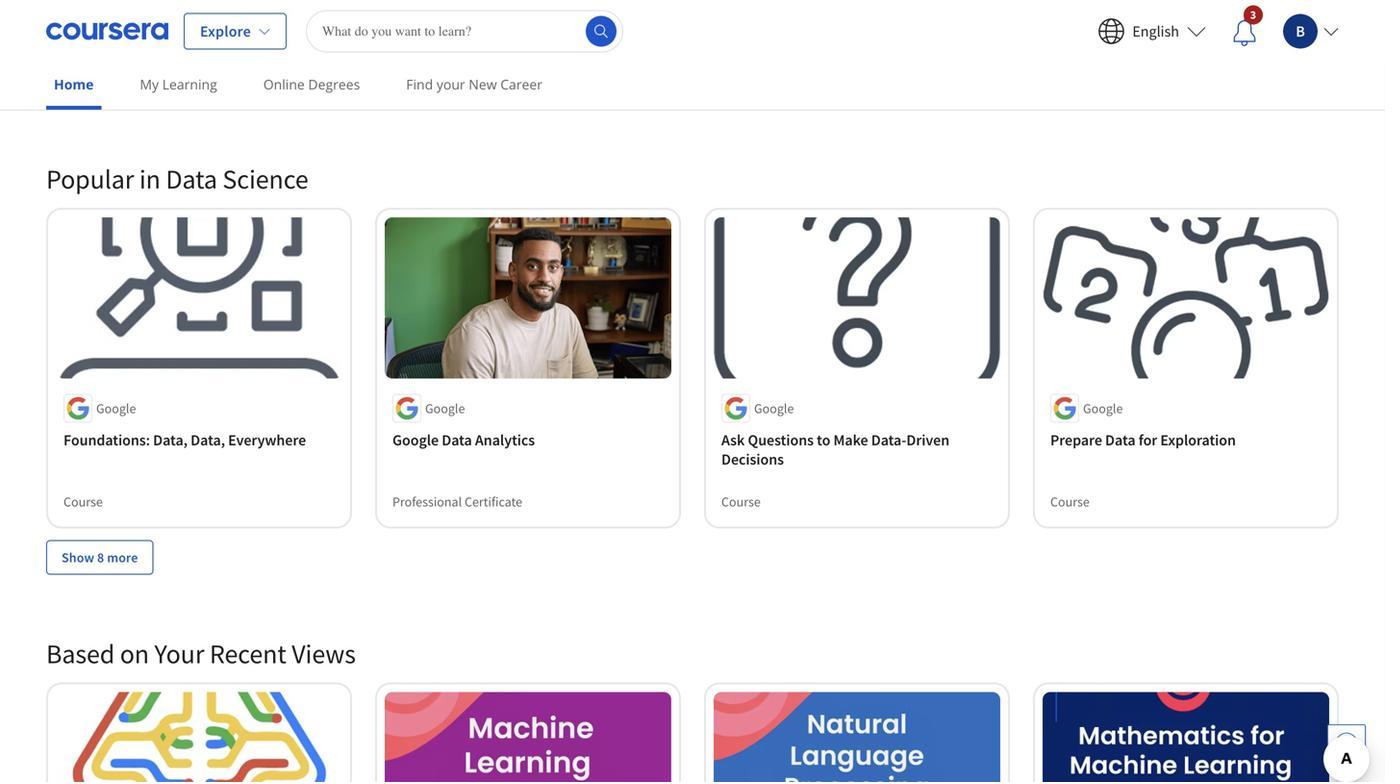 Task type: locate. For each thing, give the bounding box(es) containing it.
show 8 more for the show 8 more button in 'grow your skill set collection' element
[[62, 74, 138, 91]]

career
[[501, 75, 543, 93]]

1 horizontal spatial data,
[[191, 431, 225, 450]]

show 8 more button
[[46, 65, 154, 100], [46, 541, 154, 575]]

explore
[[200, 22, 251, 41]]

home
[[54, 75, 94, 93]]

show 8 more button inside popular in data science collection element
[[46, 541, 154, 575]]

google up questions at the right bottom of the page
[[755, 400, 794, 417]]

1 vertical spatial 8
[[97, 549, 104, 567]]

3 button
[[1219, 4, 1272, 58]]

1 8 from the top
[[97, 74, 104, 91]]

1 show from the top
[[62, 74, 94, 91]]

show inside 'grow your skill set collection' element
[[62, 74, 94, 91]]

1 vertical spatial show
[[62, 549, 94, 567]]

my learning
[[140, 75, 217, 93]]

b button
[[1272, 2, 1340, 60]]

foundations: data, data, everywhere link
[[64, 431, 335, 450]]

prepare
[[1051, 431, 1103, 450]]

show 8 more button inside 'grow your skill set collection' element
[[46, 65, 154, 100]]

show
[[62, 74, 94, 91], [62, 549, 94, 567]]

google for foundations:
[[96, 400, 136, 417]]

google
[[96, 400, 136, 417], [425, 400, 465, 417], [755, 400, 794, 417], [1084, 400, 1124, 417], [393, 431, 439, 450]]

show 8 more inside 'grow your skill set collection' element
[[62, 74, 138, 91]]

1 show 8 more button from the top
[[46, 65, 154, 100]]

in
[[139, 162, 161, 196]]

None search field
[[306, 10, 624, 52]]

data left analytics at the bottom left of the page
[[442, 431, 472, 450]]

english button
[[1087, 6, 1219, 56]]

google up prepare
[[1084, 400, 1124, 417]]

coursera image
[[46, 16, 168, 47]]

1 more from the top
[[107, 74, 138, 91]]

course down decisions
[[722, 493, 761, 511]]

google for prepare
[[1084, 400, 1124, 417]]

1 vertical spatial show 8 more button
[[46, 541, 154, 575]]

popular in data science
[[46, 162, 309, 196]]

english
[[1133, 22, 1180, 41]]

help center image
[[1336, 732, 1359, 756]]

more inside popular in data science collection element
[[107, 549, 138, 567]]

show 8 more inside popular in data science collection element
[[62, 549, 138, 567]]

2 more from the top
[[107, 549, 138, 567]]

foundations: data, data, everywhere
[[64, 431, 306, 450]]

grow your skill set collection element
[[35, 0, 1351, 131]]

google up 'google data analytics'
[[425, 400, 465, 417]]

course down prepare
[[1051, 493, 1090, 511]]

2 show 8 more from the top
[[62, 549, 138, 567]]

show inside popular in data science collection element
[[62, 549, 94, 567]]

2 8 from the top
[[97, 549, 104, 567]]

professional
[[393, 493, 462, 511]]

0 vertical spatial show 8 more button
[[46, 65, 154, 100]]

8 inside 'grow your skill set collection' element
[[97, 74, 104, 91]]

0 vertical spatial more
[[107, 74, 138, 91]]

course for ask questions to make data-driven decisions
[[722, 493, 761, 511]]

1 show 8 more from the top
[[62, 74, 138, 91]]

explore button
[[184, 13, 287, 50]]

data right in
[[166, 162, 217, 196]]

more
[[107, 74, 138, 91], [107, 549, 138, 567]]

0 vertical spatial show 8 more
[[62, 74, 138, 91]]

more for the show 8 more button inside popular in data science collection element
[[107, 549, 138, 567]]

for
[[1139, 431, 1158, 450]]

8 for the show 8 more button inside popular in data science collection element
[[97, 549, 104, 567]]

ask questions to make data-driven decisions
[[722, 431, 950, 469]]

8 inside popular in data science collection element
[[97, 549, 104, 567]]

show 8 more
[[62, 74, 138, 91], [62, 549, 138, 567]]

learning
[[162, 75, 217, 93]]

2 horizontal spatial data
[[1106, 431, 1136, 450]]

8
[[97, 74, 104, 91], [97, 549, 104, 567]]

new
[[469, 75, 497, 93]]

course
[[64, 18, 103, 36], [64, 493, 103, 511], [722, 493, 761, 511], [1051, 493, 1090, 511]]

course for prepare data for exploration
[[1051, 493, 1090, 511]]

1 horizontal spatial data
[[442, 431, 472, 450]]

0 horizontal spatial data,
[[153, 431, 188, 450]]

data
[[166, 162, 217, 196], [442, 431, 472, 450], [1106, 431, 1136, 450]]

google up foundations:
[[96, 400, 136, 417]]

data, right foundations:
[[153, 431, 188, 450]]

more inside 'grow your skill set collection' element
[[107, 74, 138, 91]]

course down foundations:
[[64, 493, 103, 511]]

professional certificate
[[393, 493, 523, 511]]

1 vertical spatial show 8 more
[[62, 549, 138, 567]]

2 show from the top
[[62, 549, 94, 567]]

0 vertical spatial 8
[[97, 74, 104, 91]]

show for the show 8 more button inside popular in data science collection element
[[62, 549, 94, 567]]

data,
[[153, 431, 188, 450], [191, 431, 225, 450]]

google data analytics link
[[393, 431, 664, 450]]

2 data, from the left
[[191, 431, 225, 450]]

project
[[393, 18, 433, 36]]

course up the home on the left
[[64, 18, 103, 36]]

based on your recent views
[[46, 637, 356, 671]]

data left for
[[1106, 431, 1136, 450]]

2 show 8 more button from the top
[[46, 541, 154, 575]]

find your new career
[[406, 75, 543, 93]]

1 vertical spatial more
[[107, 549, 138, 567]]

0 vertical spatial show
[[62, 74, 94, 91]]

data, left everywhere
[[191, 431, 225, 450]]



Task type: vqa. For each thing, say whether or not it's contained in the screenshot.


Task type: describe. For each thing, give the bounding box(es) containing it.
everywhere
[[228, 431, 306, 450]]

online degrees link
[[256, 63, 368, 106]]

home link
[[46, 63, 101, 110]]

my
[[140, 75, 159, 93]]

data for google
[[442, 431, 472, 450]]

based
[[46, 637, 115, 671]]

course inside 'grow your skill set collection' element
[[64, 18, 103, 36]]

questions
[[748, 431, 814, 450]]

recent
[[210, 637, 287, 671]]

show 8 more for the show 8 more button inside popular in data science collection element
[[62, 549, 138, 567]]

science
[[223, 162, 309, 196]]

google up professional
[[393, 431, 439, 450]]

degrees
[[308, 75, 360, 93]]

popular in data science collection element
[[35, 131, 1351, 606]]

ask
[[722, 431, 745, 450]]

views
[[292, 637, 356, 671]]

google for ask
[[755, 400, 794, 417]]

show for the show 8 more button in 'grow your skill set collection' element
[[62, 74, 94, 91]]

find your new career link
[[399, 63, 551, 106]]

exploration
[[1161, 431, 1237, 450]]

analytics
[[475, 431, 535, 450]]

data-
[[872, 431, 907, 450]]

decisions
[[722, 450, 784, 469]]

make
[[834, 431, 869, 450]]

b
[[1297, 22, 1306, 41]]

online
[[263, 75, 305, 93]]

popular
[[46, 162, 134, 196]]

online degrees
[[263, 75, 360, 93]]

prepare data for exploration link
[[1051, 431, 1322, 450]]

more for the show 8 more button in 'grow your skill set collection' element
[[107, 74, 138, 91]]

8 for the show 8 more button in 'grow your skill set collection' element
[[97, 74, 104, 91]]

to
[[817, 431, 831, 450]]

What do you want to learn? text field
[[306, 10, 624, 52]]

driven
[[907, 431, 950, 450]]

0 horizontal spatial data
[[166, 162, 217, 196]]

data for prepare
[[1106, 431, 1136, 450]]

prepare data for exploration
[[1051, 431, 1237, 450]]

my learning link
[[132, 63, 225, 106]]

based on your recent views collection element
[[35, 606, 1351, 782]]

foundations:
[[64, 431, 150, 450]]

find
[[406, 75, 433, 93]]

certificate
[[465, 493, 523, 511]]

1 data, from the left
[[153, 431, 188, 450]]

ask questions to make data-driven decisions link
[[722, 431, 993, 469]]

course for foundations: data, data, everywhere
[[64, 493, 103, 511]]

google for google
[[425, 400, 465, 417]]

3
[[1251, 7, 1257, 22]]

your
[[155, 637, 204, 671]]

on
[[120, 637, 149, 671]]

google data analytics
[[393, 431, 535, 450]]

your
[[437, 75, 466, 93]]



